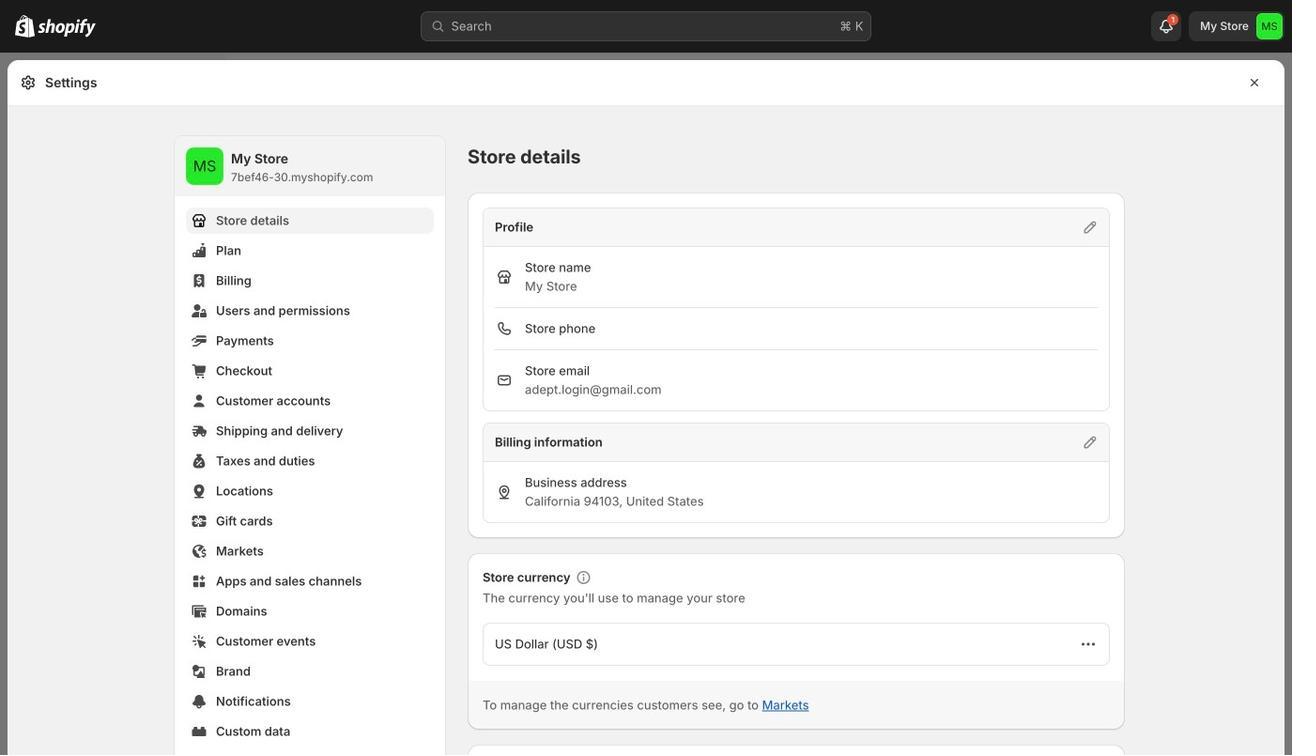 Task type: locate. For each thing, give the bounding box(es) containing it.
my store image
[[1257, 13, 1284, 39], [186, 148, 224, 185]]

1 vertical spatial my store image
[[186, 148, 224, 185]]

1 horizontal spatial my store image
[[1257, 13, 1284, 39]]

settings dialog
[[8, 60, 1285, 755]]

shopify image
[[15, 15, 35, 37], [38, 19, 96, 37]]

0 horizontal spatial my store image
[[186, 148, 224, 185]]



Task type: describe. For each thing, give the bounding box(es) containing it.
0 vertical spatial my store image
[[1257, 13, 1284, 39]]

shop settings menu element
[[175, 136, 445, 755]]

0 horizontal spatial shopify image
[[15, 15, 35, 37]]

my store image inside shop settings menu "element"
[[186, 148, 224, 185]]

1 horizontal spatial shopify image
[[38, 19, 96, 37]]



Task type: vqa. For each thing, say whether or not it's contained in the screenshot.
My Store icon
yes



